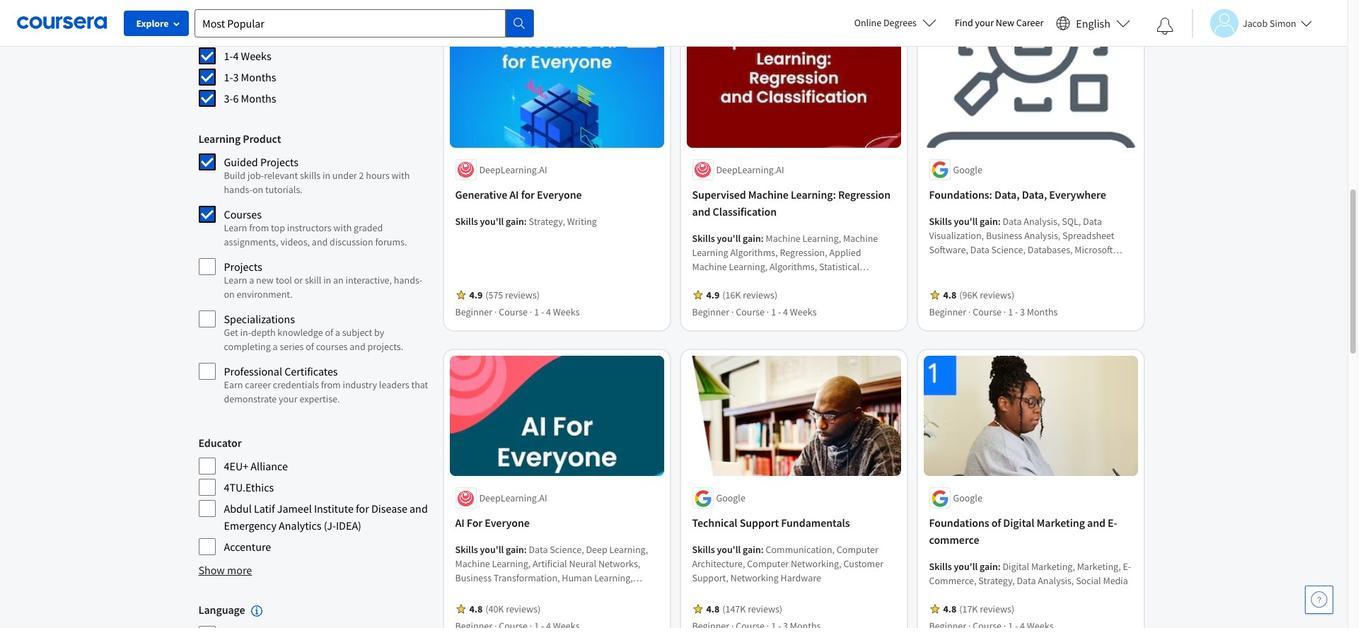 Task type: vqa. For each thing, say whether or not it's contained in the screenshot.
Online Degrees popup button
yes



Task type: locate. For each thing, give the bounding box(es) containing it.
of up courses
[[325, 326, 333, 339]]

on inside learn a new tool or skill in an interactive, hands- on environment.
[[224, 288, 235, 301]]

technical support fundamentals link
[[692, 514, 895, 531]]

0 horizontal spatial ai
[[455, 516, 465, 530]]

reviews) down 'project' at the bottom
[[506, 603, 541, 616]]

4.8 for technical support fundamentals
[[706, 603, 720, 616]]

duration group
[[198, 3, 430, 108]]

3-6 months
[[224, 91, 276, 105]]

data, left everywhere
[[1022, 187, 1047, 202]]

from inside earn career credentials from industry leaders that demonstrate your expertise.
[[321, 378, 341, 391]]

1 horizontal spatial 2
[[359, 169, 364, 182]]

skills down supervised
[[692, 232, 715, 245]]

0 horizontal spatial for
[[356, 502, 369, 516]]

4.8 for foundations of digital marketing and e- commerce
[[943, 603, 956, 616]]

0 horizontal spatial course
[[499, 305, 528, 318]]

0 horizontal spatial 2
[[273, 28, 279, 42]]

data inside digital marketing, marketing, e- commerce, strategy, data analysis, social media
[[1017, 575, 1036, 587]]

1 vertical spatial learn
[[224, 274, 247, 286]]

e- inside digital marketing, marketing, e- commerce, strategy, data analysis, social media
[[1123, 560, 1131, 573]]

-
[[541, 305, 544, 318], [778, 305, 781, 318], [1015, 305, 1018, 318]]

course
[[499, 305, 528, 318], [736, 305, 765, 318], [973, 305, 1002, 318]]

1 course from the left
[[499, 305, 528, 318]]

software, down critical at the right top of the page
[[808, 289, 847, 301]]

1 horizontal spatial data,
[[1022, 187, 1047, 202]]

learning up thinking,
[[692, 246, 728, 259]]

1 down 4.9 (16k reviews)
[[771, 305, 776, 318]]

months for 1-3 months
[[241, 70, 276, 84]]

1 horizontal spatial beginner · course · 1 - 4 weeks
[[692, 305, 817, 318]]

0 horizontal spatial of
[[306, 340, 314, 353]]

0 horizontal spatial weeks
[[241, 49, 271, 63]]

beginner · course · 1 - 4 weeks for ai
[[455, 305, 580, 318]]

4.9 for supervised machine learning: regression and classification
[[706, 289, 720, 301]]

1 vertical spatial strategy,
[[978, 575, 1015, 587]]

skills you'll gain : for data,
[[929, 215, 1003, 228]]

1 vertical spatial business
[[455, 572, 492, 585]]

from up "expertise."
[[321, 378, 341, 391]]

hands- down build at top left
[[224, 183, 253, 196]]

skills up 'visualization,'
[[929, 215, 952, 228]]

: down classification
[[761, 232, 764, 245]]

from
[[249, 221, 269, 234], [321, 378, 341, 391]]

1 vertical spatial digital
[[1003, 560, 1029, 573]]

of
[[325, 326, 333, 339], [306, 340, 314, 353], [992, 516, 1001, 530]]

skills down for
[[455, 543, 478, 556]]

algorithms, down classification
[[730, 246, 778, 259]]

gain up transformation,
[[506, 543, 524, 556]]

algorithms, up mathematics,
[[770, 260, 817, 273]]

skills you'll gain : for of
[[929, 560, 1003, 573]]

- for learning:
[[778, 305, 781, 318]]

0 vertical spatial 1-
[[224, 49, 233, 63]]

technical support fundamentals
[[692, 516, 850, 530]]

1 horizontal spatial marketing,
[[1077, 560, 1121, 573]]

2 course from the left
[[736, 305, 765, 318]]

0 vertical spatial learning
[[198, 132, 241, 146]]

communication, computer architecture, computer networking, customer support, networking hardware
[[692, 543, 884, 585]]

1 horizontal spatial beginner
[[692, 305, 729, 318]]

4.9 left (575
[[469, 289, 483, 301]]

3 down data analysis, sql, data visualization, business analysis, spreadsheet software, data science, databases, microsoft excel
[[1020, 305, 1025, 318]]

4tu.ethics
[[224, 480, 274, 494]]

weeks for generative ai for everyone
[[553, 305, 580, 318]]

and right the marketing
[[1087, 516, 1106, 530]]

4eu+
[[224, 459, 248, 473]]

2 vertical spatial of
[[992, 516, 1001, 530]]

0 horizontal spatial data,
[[995, 187, 1020, 202]]

expertise.
[[299, 393, 340, 405]]

on down the job-
[[252, 183, 263, 196]]

1 1 from the left
[[534, 305, 539, 318]]

1 horizontal spatial 1
[[771, 305, 776, 318]]

- for for
[[541, 305, 544, 318]]

2 vertical spatial analysis,
[[1038, 575, 1074, 587]]

hands- right interactive,
[[394, 274, 423, 286]]

3 · from the left
[[731, 305, 734, 318]]

google for technical
[[716, 492, 745, 505]]

0 vertical spatial science,
[[991, 243, 1026, 256]]

0 vertical spatial business
[[986, 229, 1022, 242]]

skills you'll gain : for support
[[692, 543, 766, 556]]

4.8 down planning,
[[469, 603, 483, 616]]

you'll down classification
[[717, 232, 741, 245]]

What do you want to learn? text field
[[195, 9, 506, 37]]

skills you'll gain : up 'visualization,'
[[929, 215, 1003, 228]]

0 vertical spatial digital
[[1003, 516, 1034, 530]]

4.9 up programming
[[706, 289, 720, 301]]

0 vertical spatial your
[[975, 16, 994, 29]]

you'll up commerce,
[[954, 560, 978, 573]]

learn up assignments,
[[224, 221, 247, 234]]

2 · from the left
[[530, 305, 532, 318]]

mathematics,
[[770, 274, 825, 287]]

analysis, up databases,
[[1024, 229, 1061, 242]]

foundations of digital marketing and e- commerce
[[929, 516, 1117, 547]]

google up technical
[[716, 492, 745, 505]]

None search field
[[195, 9, 534, 37]]

for inside abdul latif jameel institute for disease and emergency analytics (j-idea)
[[356, 502, 369, 516]]

supervised machine learning: regression and classification link
[[692, 186, 895, 220]]

transformation,
[[494, 572, 560, 585]]

and inside learn from top instructors with graded assignments, videos, and discussion forums.
[[312, 236, 328, 248]]

of right foundations
[[992, 516, 1001, 530]]

1 vertical spatial on
[[224, 288, 235, 301]]

english
[[1076, 16, 1111, 30]]

jameel
[[277, 502, 312, 516]]

1 1- from the top
[[224, 49, 233, 63]]

top
[[271, 221, 285, 234]]

0 vertical spatial strategy,
[[529, 215, 565, 228]]

reviews) for fundamentals
[[748, 603, 782, 616]]

everyone right for
[[485, 516, 530, 530]]

course for ai
[[499, 305, 528, 318]]

1 horizontal spatial 4
[[546, 305, 551, 318]]

1 beginner from the left
[[455, 305, 492, 318]]

reviews) for learning:
[[743, 289, 777, 301]]

in right skills
[[323, 169, 330, 182]]

educator
[[198, 436, 242, 450]]

planning,
[[455, 586, 494, 599]]

2 1 from the left
[[771, 305, 776, 318]]

3 1 from the left
[[1008, 305, 1013, 318]]

1 - from the left
[[541, 305, 544, 318]]

0 vertical spatial computer
[[837, 543, 878, 556]]

1 vertical spatial in
[[323, 274, 331, 286]]

0 vertical spatial a
[[249, 274, 254, 286]]

: down foundations: data, data, everywhere
[[998, 215, 1001, 228]]

data down foundations of digital marketing and e- commerce
[[1017, 575, 1036, 587]]

build
[[224, 169, 246, 182]]

3 beginner from the left
[[929, 305, 966, 318]]

series
[[280, 340, 304, 353]]

and down the subject
[[350, 340, 366, 353]]

2 beginner from the left
[[692, 305, 729, 318]]

institute
[[314, 502, 354, 516]]

1 4.9 from the left
[[469, 289, 483, 301]]

and inside supervised machine learning: regression and classification
[[692, 204, 711, 218]]

you'll for foundations: data, data, everywhere
[[954, 215, 978, 228]]

course for data,
[[973, 305, 1002, 318]]

reviews) for everyone
[[506, 603, 541, 616]]

emergency
[[224, 519, 277, 533]]

0 vertical spatial learn
[[224, 221, 247, 234]]

4.8 for foundations: data, data, everywhere
[[943, 289, 956, 301]]

0 horizontal spatial -
[[541, 305, 544, 318]]

1 vertical spatial everyone
[[485, 516, 530, 530]]

ai
[[510, 187, 519, 202], [455, 516, 465, 530]]

skills you'll gain : for machine
[[692, 232, 766, 245]]

0 horizontal spatial 4
[[233, 49, 239, 63]]

foundations
[[929, 516, 989, 530]]

1 vertical spatial algorithms,
[[770, 260, 817, 273]]

3 - from the left
[[1015, 305, 1018, 318]]

0 horizontal spatial marketing,
[[1031, 560, 1075, 573]]

skills you'll gain : down classification
[[692, 232, 766, 245]]

2 horizontal spatial 1
[[1008, 305, 1013, 318]]

learn
[[224, 221, 247, 234], [224, 274, 247, 286]]

google up foundations
[[953, 492, 982, 505]]

4.9
[[469, 289, 483, 301], [706, 289, 720, 301]]

0 horizontal spatial from
[[249, 221, 269, 234]]

abdul
[[224, 502, 252, 516]]

· down 4.8 (96k reviews)
[[1004, 305, 1006, 318]]

(147k
[[722, 603, 746, 616]]

: up transformation,
[[524, 543, 527, 556]]

hardware
[[781, 572, 821, 585]]

courses
[[316, 340, 348, 353]]

4.8
[[943, 289, 956, 301], [469, 603, 483, 616], [706, 603, 720, 616], [943, 603, 956, 616]]

an
[[333, 274, 344, 286]]

instructors
[[287, 221, 332, 234]]

gain down the support
[[743, 543, 761, 556]]

classification
[[713, 204, 777, 218]]

on
[[252, 183, 263, 196], [224, 288, 235, 301]]

0 vertical spatial hands-
[[224, 183, 253, 196]]

skills for foundations: data, data, everywhere
[[929, 215, 952, 228]]

1 vertical spatial science,
[[550, 543, 584, 556]]

analysis, down foundations: data, data, everywhere link
[[1024, 215, 1060, 228]]

science, left databases,
[[991, 243, 1026, 256]]

ai up skills you'll gain : strategy, writing on the top of page
[[510, 187, 519, 202]]

and down supervised
[[692, 204, 711, 218]]

projects up tutorials.
[[260, 155, 299, 169]]

with right hours
[[392, 169, 410, 182]]

1 vertical spatial computer
[[747, 558, 789, 570]]

0 horizontal spatial on
[[224, 288, 235, 301]]

1 learn from the top
[[224, 221, 247, 234]]

1 vertical spatial of
[[306, 340, 314, 353]]

business
[[986, 229, 1022, 242], [455, 572, 492, 585]]

1 horizontal spatial your
[[975, 16, 994, 29]]

new
[[256, 274, 274, 286]]

for up skills you'll gain : strategy, writing on the top of page
[[521, 187, 535, 202]]

4 for supervised machine learning: regression and classification
[[783, 305, 788, 318]]

0 horizontal spatial e-
[[1108, 516, 1117, 530]]

1 horizontal spatial course
[[736, 305, 765, 318]]

: for supervised machine learning: regression and classification
[[761, 232, 764, 245]]

reviews) up beginner · course · 1 - 3 months
[[980, 289, 1014, 301]]

excel
[[929, 257, 950, 270]]

0 vertical spatial projects
[[260, 155, 299, 169]]

under
[[332, 169, 357, 182]]

0 vertical spatial e-
[[1108, 516, 1117, 530]]

0 horizontal spatial beginner · course · 1 - 4 weeks
[[455, 305, 580, 318]]

0 horizontal spatial 3
[[233, 70, 239, 84]]

0 vertical spatial ai
[[510, 187, 519, 202]]

1 marketing, from the left
[[1031, 560, 1075, 573]]

2 - from the left
[[778, 305, 781, 318]]

analysis, left social
[[1038, 575, 1074, 587]]

software, down 'visualization,'
[[929, 243, 968, 256]]

software, inside data analysis, sql, data visualization, business analysis, spreadsheet software, data science, databases, microsoft excel
[[929, 243, 968, 256]]

deep
[[586, 543, 607, 556]]

beginner for supervised machine learning: regression and classification
[[692, 305, 729, 318]]

2 1- from the top
[[224, 70, 233, 84]]

e- right the marketing
[[1108, 516, 1117, 530]]

skills for supervised machine learning: regression and classification
[[692, 232, 715, 245]]

1 horizontal spatial e-
[[1123, 560, 1131, 573]]

0 horizontal spatial business
[[455, 572, 492, 585]]

skill
[[305, 274, 321, 286]]

· down (575
[[494, 305, 497, 318]]

gain for foundations of digital marketing and e- commerce
[[980, 560, 998, 573]]

guided
[[224, 155, 258, 169]]

1 vertical spatial with
[[334, 221, 352, 234]]

analytics
[[279, 519, 322, 533]]

supervised
[[692, 187, 746, 202]]

· down 4.9 (575 reviews)
[[530, 305, 532, 318]]

digital
[[1003, 516, 1034, 530], [1003, 560, 1029, 573]]

find your new career link
[[948, 14, 1051, 32]]

science, inside data analysis, sql, data visualization, business analysis, spreadsheet software, data science, databases, microsoft excel
[[991, 243, 1026, 256]]

2 horizontal spatial -
[[1015, 305, 1018, 318]]

deeplearning.ai up the generative ai for everyone
[[479, 163, 547, 176]]

1 horizontal spatial strategy,
[[978, 575, 1015, 587]]

1 horizontal spatial weeks
[[553, 305, 580, 318]]

learn inside learn a new tool or skill in an interactive, hands- on environment.
[[224, 274, 247, 286]]

0 horizontal spatial a
[[249, 274, 254, 286]]

reviews) right (575
[[505, 289, 540, 301]]

computer up networking at right bottom
[[747, 558, 789, 570]]

build job-relevant skills in under 2 hours with hands-on tutorials.
[[224, 169, 410, 196]]

(j-
[[324, 519, 336, 533]]

1-
[[224, 49, 233, 63], [224, 70, 233, 84]]

2 horizontal spatial weeks
[[790, 305, 817, 318]]

on left environment.
[[224, 288, 235, 301]]

on inside build job-relevant skills in under 2 hours with hands-on tutorials.
[[252, 183, 263, 196]]

skills you'll gain : down ai for everyone in the bottom of the page
[[455, 543, 529, 556]]

project
[[496, 586, 526, 599]]

data analysis, sql, data visualization, business analysis, spreadsheet software, data science, databases, microsoft excel
[[929, 215, 1115, 270]]

in left an
[[323, 274, 331, 286]]

0 horizontal spatial strategy,
[[529, 215, 565, 228]]

course down 4.9 (575 reviews)
[[499, 305, 528, 318]]

1 vertical spatial from
[[321, 378, 341, 391]]

skills you'll gain : strategy, writing
[[455, 215, 597, 228]]

2 horizontal spatial course
[[973, 305, 1002, 318]]

digital down foundations of digital marketing and e- commerce
[[1003, 560, 1029, 573]]

and right disease
[[410, 502, 428, 516]]

learn inside learn from top instructors with graded assignments, videos, and discussion forums.
[[224, 221, 247, 234]]

google up foundations:
[[953, 163, 982, 176]]

hands- inside build job-relevant skills in under 2 hours with hands-on tutorials.
[[224, 183, 253, 196]]

learning
[[198, 132, 241, 146], [692, 246, 728, 259], [770, 289, 806, 301]]

less than 2 hours
[[224, 28, 309, 42]]

skills up commerce,
[[929, 560, 952, 573]]

1 vertical spatial analysis,
[[1024, 229, 1061, 242]]

machine inside supervised machine learning: regression and classification
[[748, 187, 789, 202]]

1- down less
[[224, 49, 233, 63]]

1 horizontal spatial of
[[325, 326, 333, 339]]

hours
[[281, 28, 309, 42]]

critical
[[827, 274, 857, 287]]

deeplearning.ai up supervised
[[716, 163, 784, 176]]

educator group
[[198, 434, 430, 556]]

learn left new
[[224, 274, 247, 286]]

0 vertical spatial for
[[521, 187, 535, 202]]

gain for ai for everyone
[[506, 543, 524, 556]]

1 vertical spatial months
[[241, 91, 276, 105]]

2 horizontal spatial beginner
[[929, 305, 966, 318]]

1 data, from the left
[[995, 187, 1020, 202]]

hands- inside learn a new tool or skill in an interactive, hands- on environment.
[[394, 274, 423, 286]]

analysis,
[[1024, 215, 1060, 228], [1024, 229, 1061, 242], [1038, 575, 1074, 587]]

0 horizontal spatial your
[[279, 393, 298, 405]]

language group
[[198, 601, 430, 628]]

: down foundations of digital marketing and e- commerce
[[998, 560, 1001, 573]]

beginner down thinking,
[[692, 305, 729, 318]]

reviews) for data,
[[980, 289, 1014, 301]]

beginner down (96k
[[929, 305, 966, 318]]

· down (96k
[[968, 305, 971, 318]]

google for foundations:
[[953, 163, 982, 176]]

reviews) right (17k
[[980, 603, 1014, 616]]

: for ai for everyone
[[524, 543, 527, 556]]

gain for technical support fundamentals
[[743, 543, 761, 556]]

ai left for
[[455, 516, 465, 530]]

data up spreadsheet
[[1083, 215, 1102, 228]]

0 vertical spatial new
[[996, 16, 1014, 29]]

digital left the marketing
[[1003, 516, 1034, 530]]

0 vertical spatial from
[[249, 221, 269, 234]]

gain up 4.8 (17k reviews)
[[980, 560, 998, 573]]

0 vertical spatial 3
[[233, 70, 239, 84]]

foundations of digital marketing and e- commerce link
[[929, 514, 1132, 548]]

2 4.9 from the left
[[706, 289, 720, 301]]

computer up customer
[[837, 543, 878, 556]]

weeks for supervised machine learning: regression and classification
[[790, 305, 817, 318]]

0 vertical spatial on
[[252, 183, 263, 196]]

months down databases,
[[1027, 305, 1058, 318]]

1 horizontal spatial business
[[986, 229, 1022, 242]]

0 horizontal spatial 4.9
[[469, 289, 483, 301]]

abdul latif jameel institute for disease and emergency analytics (j-idea)
[[224, 502, 428, 533]]

0 vertical spatial everyone
[[537, 187, 582, 202]]

4eu+ alliance
[[224, 459, 288, 473]]

1 horizontal spatial hands-
[[394, 274, 423, 286]]

learn for courses
[[224, 221, 247, 234]]

1 vertical spatial a
[[335, 326, 340, 339]]

your inside earn career credentials from industry leaders that demonstrate your expertise.
[[279, 393, 298, 405]]

business up planning,
[[455, 572, 492, 585]]

1 vertical spatial hands-
[[394, 274, 423, 286]]

you'll up 'visualization,'
[[954, 215, 978, 228]]

skills
[[455, 215, 478, 228], [929, 215, 952, 228], [692, 232, 715, 245], [455, 543, 478, 556], [692, 543, 715, 556], [929, 560, 952, 573]]

strategy, inside digital marketing, marketing, e- commerce, strategy, data analysis, social media
[[978, 575, 1015, 587]]

everyone up writing
[[537, 187, 582, 202]]

0 horizontal spatial with
[[334, 221, 352, 234]]

or
[[294, 274, 303, 286]]

projects
[[260, 155, 299, 169], [224, 260, 262, 274]]

: for foundations: data, data, everywhere
[[998, 215, 1001, 228]]

language
[[198, 603, 245, 617]]

gain down the generative ai for everyone
[[506, 215, 524, 228]]

show notifications image
[[1157, 18, 1174, 35]]

4.8 left (17k
[[943, 603, 956, 616]]

with inside build job-relevant skills in under 2 hours with hands-on tutorials.
[[392, 169, 410, 182]]

: down the generative ai for everyone
[[524, 215, 527, 228]]

· down 4.9 (16k reviews)
[[767, 305, 769, 318]]

learning down mathematics,
[[770, 289, 806, 301]]

online degrees
[[854, 16, 917, 29]]

business down foundations: data, data, everywhere
[[986, 229, 1022, 242]]

course down 4.9 (16k reviews)
[[736, 305, 765, 318]]

data inside data science, deep learning, machine learning, artificial neural networks, business transformation, human learning, planning, project management
[[529, 543, 548, 556]]

architecture,
[[692, 558, 745, 570]]

marketing,
[[1031, 560, 1075, 573], [1077, 560, 1121, 573]]

learning up guided
[[198, 132, 241, 146]]

1 horizontal spatial ai
[[510, 187, 519, 202]]

0 vertical spatial software,
[[929, 243, 968, 256]]

disease
[[371, 502, 407, 516]]

strategy, up 4.8 (17k reviews)
[[978, 575, 1015, 587]]

you'll for ai for everyone
[[480, 543, 504, 556]]

3 course from the left
[[973, 305, 1002, 318]]

projects down assignments,
[[224, 260, 262, 274]]

months up "3-6 months"
[[241, 70, 276, 84]]

months right 6
[[241, 91, 276, 105]]

e- up media
[[1123, 560, 1131, 573]]

science, up the neural
[[550, 543, 584, 556]]

2 learn from the top
[[224, 274, 247, 286]]

guided projects
[[224, 155, 299, 169]]

months for 3-6 months
[[241, 91, 276, 105]]

2 beginner · course · 1 - 4 weeks from the left
[[692, 305, 817, 318]]

1 horizontal spatial on
[[252, 183, 263, 196]]

0 vertical spatial 2
[[273, 28, 279, 42]]

deeplearning.ai for ai
[[479, 163, 547, 176]]

2 left hours
[[359, 169, 364, 182]]

0 vertical spatial in
[[323, 169, 330, 182]]

1 horizontal spatial -
[[778, 305, 781, 318]]

:
[[524, 215, 527, 228], [998, 215, 1001, 228], [761, 232, 764, 245], [524, 543, 527, 556], [761, 543, 764, 556], [998, 560, 1001, 573]]

reviews) right (147k
[[748, 603, 782, 616]]

industry
[[343, 378, 377, 391]]

1- for 3
[[224, 70, 233, 84]]

1 horizontal spatial 3
[[1020, 305, 1025, 318]]

on for projects
[[224, 288, 235, 301]]

spreadsheet
[[1063, 229, 1115, 242]]

you'll down ai for everyone in the bottom of the page
[[480, 543, 504, 556]]

0 horizontal spatial beginner
[[455, 305, 492, 318]]

beginner · course · 1 - 4 weeks down 4.9 (16k reviews)
[[692, 305, 817, 318]]

beginner · course · 1 - 4 weeks
[[455, 305, 580, 318], [692, 305, 817, 318]]

1 beginner · course · 1 - 4 weeks from the left
[[455, 305, 580, 318]]

technical
[[692, 516, 738, 530]]

deeplearning.ai
[[479, 163, 547, 176], [716, 163, 784, 176], [479, 492, 547, 505]]

marketing, up social
[[1077, 560, 1121, 573]]



Task type: describe. For each thing, give the bounding box(es) containing it.
1-4 weeks
[[224, 49, 271, 63]]

data science, deep learning, machine learning, artificial neural networks, business transformation, human learning, planning, project management
[[455, 543, 648, 599]]

new inside 'link'
[[996, 16, 1014, 29]]

: for technical support fundamentals
[[761, 543, 764, 556]]

digital inside foundations of digital marketing and e- commerce
[[1003, 516, 1034, 530]]

4 for generative ai for everyone
[[546, 305, 551, 318]]

4 inside duration group
[[233, 49, 239, 63]]

beginner for generative ai for everyone
[[455, 305, 492, 318]]

beginner · course · 1 - 3 months
[[929, 305, 1058, 318]]

(40k
[[485, 603, 504, 616]]

digital inside digital marketing, marketing, e- commerce, strategy, data analysis, social media
[[1003, 560, 1029, 573]]

artificial
[[533, 558, 567, 570]]

learning product group
[[198, 130, 430, 412]]

networks,
[[598, 558, 640, 570]]

1 horizontal spatial everyone
[[537, 187, 582, 202]]

3-
[[224, 91, 233, 105]]

on for guided projects
[[252, 183, 263, 196]]

weeks inside duration group
[[241, 49, 271, 63]]

idea)
[[336, 519, 361, 533]]

thinking,
[[692, 289, 731, 301]]

in inside build job-relevant skills in under 2 hours with hands-on tutorials.
[[323, 169, 330, 182]]

help center image
[[1311, 591, 1328, 608]]

(575
[[485, 289, 503, 301]]

(16k
[[722, 289, 741, 301]]

data down foundations: data, data, everywhere
[[1003, 215, 1022, 228]]

sql,
[[1062, 215, 1081, 228]]

specializations
[[224, 312, 295, 326]]

earn
[[224, 378, 243, 391]]

1 vertical spatial learning
[[692, 246, 728, 259]]

learn for projects
[[224, 274, 247, 286]]

0 horizontal spatial computer
[[747, 558, 789, 570]]

a inside learn a new tool or skill in an interactive, hands- on environment.
[[249, 274, 254, 286]]

find your new career
[[955, 16, 1044, 29]]

commerce
[[929, 533, 979, 547]]

supervised machine learning: regression and classification
[[692, 187, 891, 218]]

alliance
[[251, 459, 288, 473]]

coursera image
[[17, 11, 107, 34]]

deeplearning.ai for machine
[[716, 163, 784, 176]]

less
[[224, 28, 244, 42]]

and inside abdul latif jameel institute for disease and emergency analytics (j-idea)
[[410, 502, 428, 516]]

marketing
[[1037, 516, 1085, 530]]

google for foundations
[[953, 492, 982, 505]]

2 marketing, from the left
[[1077, 560, 1121, 573]]

science, inside data science, deep learning, machine learning, artificial neural networks, business transformation, human learning, planning, project management
[[550, 543, 584, 556]]

human
[[562, 572, 592, 585]]

everywhere
[[1049, 187, 1106, 202]]

learning product
[[198, 132, 281, 146]]

english button
[[1051, 0, 1136, 46]]

regression,
[[780, 246, 827, 259]]

generative
[[455, 187, 507, 202]]

find
[[955, 16, 973, 29]]

2 data, from the left
[[1022, 187, 1047, 202]]

explore button
[[124, 11, 189, 36]]

generative ai for everyone link
[[455, 186, 658, 203]]

information about this filter group image
[[251, 606, 262, 617]]

you'll for technical support fundamentals
[[717, 543, 741, 556]]

from inside learn from top instructors with graded assignments, videos, and discussion forums.
[[249, 221, 269, 234]]

you'll for supervised machine learning: regression and classification
[[717, 232, 741, 245]]

beginner · course · 1 - 4 weeks for machine
[[692, 305, 817, 318]]

hands- for guided projects
[[224, 183, 253, 196]]

2 inside duration group
[[273, 28, 279, 42]]

1-3 months
[[224, 70, 276, 84]]

fundamentals
[[781, 516, 850, 530]]

4.8 (147k reviews)
[[706, 603, 782, 616]]

4.8 (17k reviews)
[[943, 603, 1014, 616]]

jacob simon
[[1243, 17, 1296, 29]]

hands- for projects
[[394, 274, 423, 286]]

certificates
[[284, 364, 338, 378]]

5 · from the left
[[968, 305, 971, 318]]

foundations:
[[929, 187, 992, 202]]

and inside foundations of digital marketing and e- commerce
[[1087, 516, 1106, 530]]

2 horizontal spatial learning
[[770, 289, 806, 301]]

subject
[[342, 326, 372, 339]]

1 vertical spatial projects
[[224, 260, 262, 274]]

customer
[[843, 558, 884, 570]]

2 vertical spatial months
[[1027, 305, 1058, 318]]

degrees
[[883, 16, 917, 29]]

python
[[849, 289, 879, 301]]

1 horizontal spatial computer
[[837, 543, 878, 556]]

2 inside build job-relevant skills in under 2 hours with hands-on tutorials.
[[359, 169, 364, 182]]

1 for data,
[[1008, 305, 1013, 318]]

skills for ai for everyone
[[455, 543, 478, 556]]

you'll for foundations of digital marketing and e- commerce
[[954, 560, 978, 573]]

generative ai for everyone
[[455, 187, 582, 202]]

for
[[467, 516, 483, 530]]

hours
[[366, 169, 390, 182]]

4.9 for generative ai for everyone
[[469, 289, 483, 301]]

show more
[[198, 563, 252, 577]]

tool
[[276, 274, 292, 286]]

gain for supervised machine learning: regression and classification
[[743, 232, 761, 245]]

deeplearning.ai for for
[[479, 492, 547, 505]]

communication,
[[766, 543, 835, 556]]

by
[[374, 326, 384, 339]]

: for foundations of digital marketing and e- commerce
[[998, 560, 1001, 573]]

6
[[233, 91, 239, 105]]

2 horizontal spatial a
[[335, 326, 340, 339]]

1 for learning:
[[771, 305, 776, 318]]

networking
[[730, 572, 779, 585]]

graded
[[354, 221, 383, 234]]

0 vertical spatial of
[[325, 326, 333, 339]]

jacob
[[1243, 17, 1268, 29]]

professional
[[224, 364, 282, 378]]

learn from top instructors with graded assignments, videos, and discussion forums.
[[224, 221, 407, 248]]

courses
[[224, 207, 262, 221]]

analysis, inside digital marketing, marketing, e- commerce, strategy, data analysis, social media
[[1038, 575, 1074, 587]]

data down 'visualization,'
[[970, 243, 989, 256]]

support
[[740, 516, 779, 530]]

in inside learn a new tool or skill in an interactive, hands- on environment.
[[323, 274, 331, 286]]

1 vertical spatial new
[[633, 34, 652, 47]]

latif
[[254, 502, 275, 516]]

0 vertical spatial analysis,
[[1024, 215, 1060, 228]]

reviews) for for
[[505, 289, 540, 301]]

get in-depth knowledge of a subject by completing a series of courses and projects.
[[224, 326, 403, 353]]

business inside data analysis, sql, data visualization, business analysis, spreadsheet software, data science, databases, microsoft excel
[[986, 229, 1022, 242]]

your inside 'link'
[[975, 16, 994, 29]]

3 inside duration group
[[233, 70, 239, 84]]

learning:
[[791, 187, 836, 202]]

software, inside machine learning, machine learning algorithms, regression, applied machine learning, algorithms, statistical machine learning, mathematics, critical thinking, machine learning software, python programming
[[808, 289, 847, 301]]

skills you'll gain : for for
[[455, 543, 529, 556]]

gain for foundations: data, data, everywhere
[[980, 215, 998, 228]]

(17k
[[959, 603, 978, 616]]

1 for for
[[534, 305, 539, 318]]

jacob simon button
[[1192, 9, 1312, 37]]

0 horizontal spatial everyone
[[485, 516, 530, 530]]

show more button
[[198, 562, 252, 579]]

course for machine
[[736, 305, 765, 318]]

skills for technical support fundamentals
[[692, 543, 715, 556]]

of inside foundations of digital marketing and e- commerce
[[992, 516, 1001, 530]]

1 horizontal spatial for
[[521, 187, 535, 202]]

depth
[[251, 326, 276, 339]]

microsoft
[[1075, 243, 1113, 256]]

6 · from the left
[[1004, 305, 1006, 318]]

4.8 for ai for everyone
[[469, 603, 483, 616]]

1 · from the left
[[494, 305, 497, 318]]

0 vertical spatial algorithms,
[[730, 246, 778, 259]]

beginner for foundations: data, data, everywhere
[[929, 305, 966, 318]]

you'll down generative on the left top of the page
[[480, 215, 504, 228]]

learn a new tool or skill in an interactive, hands- on environment.
[[224, 274, 423, 301]]

reviews) for digital
[[980, 603, 1014, 616]]

learning inside group
[[198, 132, 241, 146]]

ai for everyone
[[455, 516, 530, 530]]

e- inside foundations of digital marketing and e- commerce
[[1108, 516, 1117, 530]]

machine inside data science, deep learning, machine learning, artificial neural networks, business transformation, human learning, planning, project management
[[455, 558, 490, 570]]

2 vertical spatial a
[[273, 340, 278, 353]]

digital marketing, marketing, e- commerce, strategy, data analysis, social media
[[929, 560, 1131, 587]]

1- for 4
[[224, 49, 233, 63]]

with inside learn from top instructors with graded assignments, videos, and discussion forums.
[[334, 221, 352, 234]]

business inside data science, deep learning, machine learning, artificial neural networks, business transformation, human learning, planning, project management
[[455, 572, 492, 585]]

regression
[[838, 187, 891, 202]]

visualization,
[[929, 229, 984, 242]]

4 · from the left
[[767, 305, 769, 318]]

- for data,
[[1015, 305, 1018, 318]]

and inside get in-depth knowledge of a subject by completing a series of courses and projects.
[[350, 340, 366, 353]]

knowledge
[[278, 326, 323, 339]]

1 vertical spatial ai
[[455, 516, 465, 530]]

skills for foundations of digital marketing and e- commerce
[[929, 560, 952, 573]]

4.8 (40k reviews)
[[469, 603, 541, 616]]

skills down generative on the left top of the page
[[455, 215, 478, 228]]

commerce,
[[929, 575, 977, 587]]



